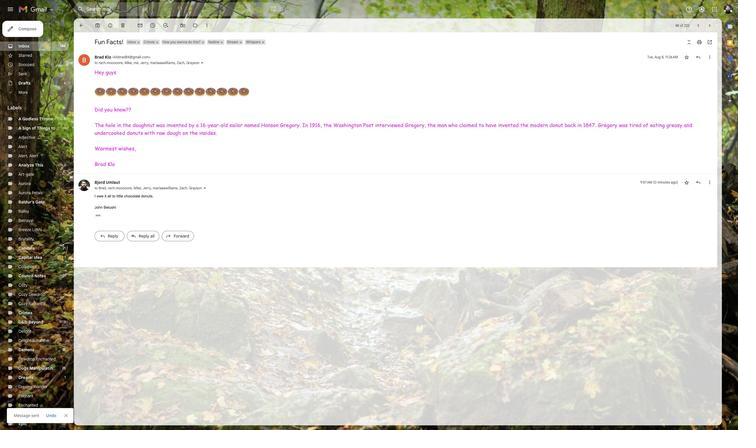 Task type: locate. For each thing, give the bounding box(es) containing it.
inbox for inbox link
[[18, 44, 29, 49]]

alert
[[7, 13, 730, 423]]

a for a sign of things to come
[[18, 126, 21, 131]]

<
[[112, 55, 114, 59]]

crimes for the crimes link
[[18, 310, 32, 315]]

2 not starred image from the top
[[685, 180, 690, 185]]

a left sign
[[18, 126, 21, 131]]

0 horizontal spatial in
[[117, 121, 121, 128]]

jerry up donuts.
[[143, 186, 151, 190]]

1 delight from the top
[[18, 329, 31, 334]]

10 🍩 image from the left
[[205, 86, 217, 97]]

inbox inside button
[[127, 40, 136, 44]]

cozy for cozy radiance
[[18, 301, 28, 306]]

1 vertical spatial brad
[[95, 160, 106, 167]]

the
[[95, 121, 104, 128]]

gregory.
[[280, 121, 301, 128]]

gmail image
[[18, 3, 50, 15]]

21
[[63, 246, 66, 250], [63, 274, 66, 278]]

0 horizontal spatial of
[[32, 126, 36, 131]]

alert up analyze this link
[[29, 153, 38, 158]]

2 a from the top
[[18, 126, 21, 131]]

dewdrop down demons
[[18, 356, 35, 362]]

rach.mooooore up little on the left
[[108, 186, 132, 190]]

0 vertical spatial cozy
[[18, 283, 28, 288]]

of right the tired
[[644, 121, 649, 128]]

None search field
[[74, 2, 282, 16]]

washington
[[334, 121, 362, 128]]

klo down warmest wishes,
[[108, 160, 115, 167]]

2 invented from the left
[[499, 121, 519, 128]]

you right how
[[170, 40, 176, 44]]

1 aurora from the top
[[18, 181, 31, 186]]

hey guys
[[95, 68, 116, 76]]

aurora down art-gate
[[18, 181, 31, 186]]

0 horizontal spatial alert
[[18, 144, 27, 149]]

whispers button
[[245, 40, 261, 45]]

modern
[[531, 121, 549, 128]]

move to image
[[180, 23, 186, 28]]

adjective link
[[18, 135, 35, 140]]

cozy
[[18, 283, 28, 288], [18, 292, 28, 297], [18, 301, 28, 306]]

2 🍩 image from the left
[[106, 86, 117, 97]]

compose button
[[2, 21, 43, 37]]

capital idea
[[18, 255, 42, 260]]

crimes
[[144, 40, 155, 44], [18, 310, 32, 315]]

aurora
[[18, 181, 31, 186], [18, 190, 31, 195]]

drafts
[[18, 81, 31, 86]]

enchanted down "enchant" link
[[18, 403, 38, 408]]

1 vertical spatial grayson
[[189, 186, 202, 190]]

klo for brad klo < klobrad84@gmail.com >
[[105, 55, 111, 60]]

mike up chocolate at left
[[134, 186, 141, 190]]

146
[[60, 44, 66, 48]]

1 vertical spatial aurora
[[18, 190, 31, 195]]

1 vertical spatial cozy
[[18, 292, 28, 297]]

you
[[170, 40, 176, 44], [104, 106, 113, 113]]

1 down 25
[[65, 375, 66, 380]]

was left the tired
[[620, 121, 628, 128]]

jerry for mike
[[143, 186, 151, 190]]

cozy down cozy link
[[18, 292, 28, 297]]

1 for dreams
[[65, 375, 66, 380]]

1 reply from the left
[[108, 233, 118, 239]]

bjord
[[95, 180, 105, 185]]

1 horizontal spatial crimes
[[144, 40, 155, 44]]

0 vertical spatial delight
[[18, 329, 31, 334]]

1 vertical spatial rach.mooooore
[[108, 186, 132, 190]]

1 vertical spatial not starred image
[[685, 180, 690, 185]]

13 🍩 image from the left
[[239, 86, 250, 97]]

1 horizontal spatial mike
[[134, 186, 141, 190]]

grayson for to brad , rach.mooooore , mike , jerry , mariaaawilliams , zach , grayson
[[189, 186, 202, 190]]

jerry right the 'me'
[[140, 61, 149, 65]]

1 horizontal spatial you
[[170, 40, 176, 44]]

not starred image right 11:26 am
[[685, 54, 690, 60]]

little
[[117, 194, 123, 198]]

0 horizontal spatial crimes
[[18, 310, 32, 315]]

1 a from the top
[[18, 116, 21, 122]]

in right back
[[578, 121, 582, 128]]

1 down the 4
[[65, 126, 66, 130]]

2 1 from the top
[[65, 163, 66, 167]]

1 right "gate"
[[65, 200, 66, 204]]

0 horizontal spatial you
[[104, 106, 113, 113]]

this?
[[193, 40, 201, 44]]

2 in from the left
[[578, 121, 582, 128]]

of right 48
[[681, 23, 684, 28]]

did you know??
[[95, 106, 131, 113]]

mark as unread image
[[137, 23, 143, 28]]

crimes inside labels navigation
[[18, 310, 32, 315]]

3
[[64, 320, 66, 324]]

the right 1916,
[[324, 121, 332, 128]]

0 horizontal spatial was
[[156, 121, 165, 128]]

dough
[[167, 129, 181, 136]]

of right sign
[[32, 126, 36, 131]]

tab list
[[723, 18, 739, 409]]

0 vertical spatial aurora
[[18, 181, 31, 186]]

wander
[[33, 384, 48, 389]]

gate
[[26, 172, 34, 177]]

rach.mooooore down the <
[[99, 61, 123, 65]]

1 vertical spatial klo
[[108, 160, 115, 167]]

0 vertical spatial show details image
[[201, 61, 204, 65]]

mariaaawilliams down the >
[[150, 61, 175, 65]]

1 vertical spatial 21
[[63, 274, 66, 278]]

dreams link
[[18, 375, 33, 380]]

not starred image right "ago)"
[[685, 180, 690, 185]]

0 horizontal spatial all
[[108, 194, 111, 198]]

hanson
[[261, 121, 279, 128]]

to inside the hole in the doughnut was invented by a 16-year-old sailor named hanson gregory. in 1916, the washington post interviewed gregory, the man who claimed to have invented the modern donut back in 1847. gregory was tired of eating greasy and undercooked donuts with raw dough on the insides.
[[479, 121, 485, 128]]

the left modern
[[521, 121, 529, 128]]

dewdrop up radiance
[[29, 292, 45, 297]]

0 vertical spatial jerry
[[140, 61, 149, 65]]

show details image
[[201, 61, 204, 65], [203, 186, 207, 190]]

more button
[[0, 88, 69, 97]]

brad klo cell
[[95, 55, 151, 60]]

chocolate
[[124, 194, 140, 198]]

do
[[188, 40, 192, 44]]

0 vertical spatial grayson
[[187, 61, 200, 65]]

2 horizontal spatial of
[[681, 23, 684, 28]]

0 horizontal spatial inbox
[[18, 44, 29, 49]]

brad down warmest
[[95, 160, 106, 167]]

1 was from the left
[[156, 121, 165, 128]]

aurora for aurora link
[[18, 181, 31, 186]]

1 vertical spatial a
[[18, 126, 21, 131]]

dewdrop
[[29, 292, 45, 297], [18, 356, 35, 362]]

baldur's gate
[[18, 199, 45, 205]]

mike down klobrad84@gmail.com
[[125, 61, 132, 65]]

mike
[[125, 61, 132, 65], [134, 186, 141, 190]]

klo for brad klo
[[108, 160, 115, 167]]

not starred image for tue, aug 8, 11:26 am
[[685, 54, 690, 60]]

0 vertical spatial zach
[[177, 61, 185, 65]]

mariaaawilliams for mike
[[153, 186, 178, 190]]

post
[[364, 121, 374, 128]]

how you wanna do this? button
[[162, 40, 201, 45]]

delight sunshine
[[18, 338, 49, 343]]

the left "man"
[[428, 121, 436, 128]]

9 🍩 image from the left
[[194, 86, 205, 97]]

undo
[[46, 413, 56, 418]]

2 vertical spatial brad
[[99, 186, 106, 190]]

you inside list
[[104, 106, 113, 113]]

me
[[134, 61, 139, 65]]

invented right "have" on the right top of page
[[499, 121, 519, 128]]

alert up alert,
[[18, 144, 27, 149]]

2 cozy from the top
[[18, 292, 28, 297]]

council notes
[[18, 273, 46, 279]]

settings image
[[699, 6, 706, 13]]

jerry
[[140, 61, 149, 65], [143, 186, 151, 190]]

delight for delight sunshine
[[18, 338, 31, 343]]

inbox up klobrad84@gmail.com
[[127, 40, 136, 44]]

cozy radiance
[[18, 301, 46, 306]]

whispers
[[246, 40, 261, 44]]

man
[[438, 121, 447, 128]]

delight down delight link
[[18, 338, 31, 343]]

the up donuts
[[123, 121, 131, 128]]

1 horizontal spatial inbox
[[127, 40, 136, 44]]

brad down bjord
[[99, 186, 106, 190]]

0 vertical spatial rach.mooooore
[[99, 61, 123, 65]]

0 vertical spatial mariaaawilliams
[[150, 61, 175, 65]]

i
[[95, 194, 96, 198]]

delete image
[[120, 23, 126, 28]]

to up hey
[[95, 61, 98, 65]]

drafts link
[[18, 81, 31, 86]]

betrayal
[[18, 218, 33, 223]]

all left "forward" link on the bottom
[[150, 233, 155, 239]]

belushi
[[104, 205, 116, 210]]

2 delight from the top
[[18, 338, 31, 343]]

reply
[[108, 233, 118, 239], [139, 233, 149, 239]]

message
[[14, 413, 30, 418]]

brutality link
[[18, 236, 34, 242]]

4 1 from the top
[[65, 255, 66, 259]]

1 right this
[[65, 163, 66, 167]]

hey
[[95, 68, 104, 76]]

dreamy
[[18, 384, 33, 389]]

cozy down council
[[18, 283, 28, 288]]

jerry for me
[[140, 61, 149, 65]]

2 aurora from the top
[[18, 190, 31, 195]]

0 horizontal spatial reply
[[108, 233, 118, 239]]

0 vertical spatial crimes
[[144, 40, 155, 44]]

,
[[123, 61, 124, 65], [132, 61, 133, 65], [139, 61, 140, 65], [149, 61, 150, 65], [175, 61, 176, 65], [185, 61, 186, 65], [106, 186, 107, 190], [132, 186, 133, 190], [141, 186, 142, 190], [151, 186, 152, 190], [178, 186, 179, 190], [187, 186, 188, 190]]

3 cozy from the top
[[18, 301, 28, 306]]

epic
[[18, 421, 27, 426]]

brad left the <
[[95, 55, 104, 60]]

facts!
[[107, 38, 123, 46]]

1 vertical spatial mike
[[134, 186, 141, 190]]

more image
[[204, 23, 210, 28]]

2 was from the left
[[620, 121, 628, 128]]

enchant link
[[18, 393, 33, 399]]

dreamy wander link
[[18, 384, 48, 389]]

21 for candela
[[63, 246, 66, 250]]

in right hole in the left top of the page
[[117, 121, 121, 128]]

aurora petals
[[18, 190, 43, 195]]

1 cozy from the top
[[18, 283, 28, 288]]

1 vertical spatial jerry
[[143, 186, 151, 190]]

to left the come
[[51, 126, 55, 131]]

inbox up starred
[[18, 44, 29, 49]]

not starred image
[[685, 54, 690, 60], [685, 180, 690, 185]]

1 vertical spatial dewdrop
[[18, 356, 35, 362]]

1 vertical spatial mariaaawilliams
[[153, 186, 178, 190]]

brad for brad klo < klobrad84@gmail.com >
[[95, 55, 104, 60]]

list containing hey guys
[[74, 48, 713, 246]]

stream
[[227, 40, 239, 44]]

a left godless
[[18, 116, 21, 122]]

1 for a sign of things to come
[[65, 126, 66, 130]]

you for know??
[[104, 106, 113, 113]]

analyze
[[18, 162, 34, 168]]

to left "have" on the right top of page
[[479, 121, 485, 128]]

aurora for aurora petals
[[18, 190, 31, 195]]

2 vertical spatial cozy
[[18, 301, 28, 306]]

0 vertical spatial brad
[[95, 55, 104, 60]]

1 horizontal spatial reply
[[139, 233, 149, 239]]

5 1 from the top
[[65, 375, 66, 380]]

message sent
[[14, 413, 39, 418]]

1 right idea
[[65, 255, 66, 259]]

0 horizontal spatial invented
[[167, 121, 187, 128]]

1 horizontal spatial in
[[578, 121, 582, 128]]

crimes inside button
[[144, 40, 155, 44]]

1 horizontal spatial all
[[150, 233, 155, 239]]

brad klo < klobrad84@gmail.com >
[[95, 55, 151, 60]]

Not starred checkbox
[[685, 180, 690, 185]]

advanced search options image
[[268, 3, 279, 15]]

1 vertical spatial all
[[150, 233, 155, 239]]

in
[[303, 121, 308, 128]]

cozy up the crimes link
[[18, 301, 28, 306]]

1 🍩 image from the left
[[95, 86, 106, 97]]

you right did
[[104, 106, 113, 113]]

delight
[[18, 329, 31, 334], [18, 338, 31, 343]]

newer image
[[696, 23, 702, 28]]

12 🍩 image from the left
[[228, 86, 239, 97]]

throne
[[39, 116, 53, 122]]

crimes up d&d
[[18, 310, 32, 315]]

aurora down aurora link
[[18, 190, 31, 195]]

d&d beyond link
[[18, 319, 43, 325]]

1 vertical spatial alert
[[29, 153, 38, 158]]

7 🍩 image from the left
[[161, 86, 172, 97]]

1 for analyze this
[[65, 163, 66, 167]]

support image
[[686, 6, 693, 13]]

all right it
[[108, 194, 111, 198]]

0 vertical spatial mike
[[125, 61, 132, 65]]

1 vertical spatial zach
[[180, 186, 187, 190]]

was
[[156, 121, 165, 128], [620, 121, 628, 128]]

cozy link
[[18, 283, 28, 288]]

2 21 from the top
[[63, 274, 66, 278]]

dewdrop enchanted
[[18, 356, 56, 362]]

3 🍩 image from the left
[[117, 86, 128, 97]]

1 horizontal spatial of
[[644, 121, 649, 128]]

1 horizontal spatial invented
[[499, 121, 519, 128]]

aurora petals link
[[18, 190, 43, 195]]

enchanted up manipulating
[[36, 356, 56, 362]]

by
[[189, 121, 195, 128]]

3 1 from the top
[[65, 200, 66, 204]]

crimes for the crimes button
[[144, 40, 155, 44]]

0 vertical spatial you
[[170, 40, 176, 44]]

demons
[[18, 347, 34, 352]]

🍩 image
[[183, 86, 194, 97]]

1 not starred image from the top
[[685, 54, 690, 60]]

of inside labels navigation
[[32, 126, 36, 131]]

enchanted
[[36, 356, 56, 362], [18, 403, 38, 408]]

1 vertical spatial delight
[[18, 338, 31, 343]]

dewdrop enchanted link
[[18, 356, 56, 362]]

main menu image
[[7, 6, 14, 13]]

0 vertical spatial all
[[108, 194, 111, 198]]

zach for to rach.mooooore , mike , me , jerry , mariaaawilliams , zach , grayson
[[177, 61, 185, 65]]

zach for to brad , rach.mooooore , mike , jerry , mariaaawilliams , zach , grayson
[[180, 186, 187, 190]]

the hole in the doughnut was invented by a 16-year-old sailor named hanson gregory. in 1916, the washington post interviewed gregory, the man who claimed to have invented the modern donut back in 1847. gregory was tired of eating greasy and undercooked donuts with raw dough on the insides.
[[95, 121, 693, 136]]

2 reply from the left
[[139, 233, 149, 239]]

1 horizontal spatial was
[[620, 121, 628, 128]]

klo left the <
[[105, 55, 111, 60]]

inbox inside labels navigation
[[18, 44, 29, 49]]

hole
[[106, 121, 116, 128]]

0 vertical spatial alert
[[18, 144, 27, 149]]

delight down d&d
[[18, 329, 31, 334]]

delight for delight link
[[18, 329, 31, 334]]

1 vertical spatial crimes
[[18, 310, 32, 315]]

a godless throne
[[18, 116, 53, 122]]

0 vertical spatial a
[[18, 116, 21, 122]]

1 1 from the top
[[65, 126, 66, 130]]

you inside button
[[170, 40, 176, 44]]

1 21 from the top
[[63, 246, 66, 250]]

starred
[[18, 53, 32, 58]]

list
[[74, 48, 713, 246]]

🍩 image
[[95, 86, 106, 97], [106, 86, 117, 97], [117, 86, 128, 97], [128, 86, 139, 97], [139, 86, 150, 97], [150, 86, 161, 97], [161, 86, 172, 97], [172, 86, 183, 97], [194, 86, 205, 97], [205, 86, 217, 97], [217, 86, 228, 97], [228, 86, 239, 97], [239, 86, 250, 97]]

mariaaawilliams up donuts.
[[153, 186, 178, 190]]

21 for council notes
[[63, 274, 66, 278]]

1 for baldur's gate
[[65, 200, 66, 204]]

1 vertical spatial you
[[104, 106, 113, 113]]

0 horizontal spatial mike
[[125, 61, 132, 65]]

invented up the 'dough' at the top left
[[167, 121, 187, 128]]

0 vertical spatial 21
[[63, 246, 66, 250]]

crimes up the >
[[144, 40, 155, 44]]

0 vertical spatial klo
[[105, 55, 111, 60]]

not starred image for 9:57 am (0 minutes ago)
[[685, 180, 690, 185]]

1 vertical spatial show details image
[[203, 186, 207, 190]]

0 vertical spatial not starred image
[[685, 54, 690, 60]]

was up raw
[[156, 121, 165, 128]]



Task type: describe. For each thing, give the bounding box(es) containing it.
baldur's
[[18, 199, 34, 205]]

radiance
[[29, 301, 46, 306]]

search mail image
[[76, 4, 86, 14]]

labels navigation
[[0, 18, 74, 430]]

5 🍩 image from the left
[[139, 86, 150, 97]]

11 🍩 image from the left
[[217, 86, 228, 97]]

analyze this link
[[18, 162, 43, 168]]

adjective
[[18, 135, 35, 140]]

year-
[[208, 121, 221, 128]]

art-gate
[[18, 172, 34, 177]]

aurora link
[[18, 181, 31, 186]]

insides.
[[200, 129, 217, 136]]

8 🍩 image from the left
[[172, 86, 183, 97]]

betrayal link
[[18, 218, 33, 223]]

umlaut
[[106, 180, 120, 185]]

alert,
[[18, 153, 28, 158]]

delight link
[[18, 329, 31, 334]]

donuts.
[[141, 194, 154, 198]]

1 horizontal spatial alert
[[29, 153, 38, 158]]

who
[[449, 121, 458, 128]]

epic link
[[18, 421, 27, 426]]

council
[[18, 273, 33, 279]]

breeze lush
[[18, 227, 41, 232]]

show details image for to brad , rach.mooooore , mike , jerry , mariaaawilliams , zach , grayson
[[203, 186, 207, 190]]

gregory,
[[405, 121, 426, 128]]

0 vertical spatial dewdrop
[[29, 292, 45, 297]]

sent link
[[18, 71, 27, 76]]

cozy for cozy dewdrop
[[18, 292, 28, 297]]

klobrad84@gmail.com
[[114, 55, 149, 59]]

Not starred checkbox
[[685, 54, 690, 60]]

grayson for to rach.mooooore , mike , me , jerry , mariaaawilliams , zach , grayson
[[187, 61, 200, 65]]

on
[[183, 129, 188, 136]]

reply for reply all
[[139, 233, 149, 239]]

nadine button
[[207, 40, 220, 45]]

alert link
[[18, 144, 27, 149]]

brad for brad klo
[[95, 160, 106, 167]]

show details image for to rach.mooooore , mike , me , jerry , mariaaawilliams , zach , grayson
[[201, 61, 204, 65]]

nadine
[[209, 40, 220, 44]]

archive image
[[95, 23, 100, 28]]

alert, alert
[[18, 153, 38, 158]]

d&d
[[18, 319, 27, 325]]

inbox link
[[18, 44, 29, 49]]

18
[[63, 347, 66, 352]]

undo alert
[[44, 410, 59, 421]]

back to inbox image
[[79, 23, 84, 28]]

4 🍩 image from the left
[[128, 86, 139, 97]]

and
[[685, 121, 693, 128]]

you for wanna
[[170, 40, 176, 44]]

dreamy wander
[[18, 384, 48, 389]]

enchanted link
[[18, 403, 38, 408]]

sailor
[[230, 121, 243, 128]]

older image
[[708, 23, 713, 28]]

interviewed
[[376, 121, 404, 128]]

donut
[[550, 121, 564, 128]]

breeze lush link
[[18, 227, 41, 232]]

23
[[62, 421, 66, 426]]

sign
[[22, 126, 31, 131]]

the down by
[[190, 129, 198, 136]]

1 invented from the left
[[167, 121, 187, 128]]

candela link
[[18, 246, 35, 251]]

crimes link
[[18, 310, 32, 315]]

1847.
[[584, 121, 597, 128]]

Search mail text field
[[87, 6, 254, 12]]

alert, alert link
[[18, 153, 38, 158]]

gregory
[[598, 121, 618, 128]]

to inside labels navigation
[[51, 126, 55, 131]]

to down bjord
[[95, 186, 98, 190]]

tue,
[[648, 55, 655, 59]]

named
[[245, 121, 260, 128]]

with
[[145, 129, 155, 136]]

1 for capital idea
[[65, 255, 66, 259]]

a for a godless throne
[[18, 116, 21, 122]]

cozy for cozy link
[[18, 283, 28, 288]]

9:57 am (0 minutes ago) cell
[[641, 180, 679, 185]]

capital
[[18, 255, 33, 260]]

council notes link
[[18, 273, 46, 279]]

11:26 am
[[666, 55, 679, 59]]

report spam image
[[107, 23, 113, 28]]

art-gate link
[[18, 172, 34, 177]]

guys
[[106, 68, 116, 76]]

add to tasks image
[[163, 23, 169, 28]]

show trimmed content image
[[95, 214, 102, 217]]

tue, aug 8, 11:26 am cell
[[648, 54, 679, 60]]

aug
[[655, 55, 661, 59]]

it
[[105, 194, 107, 198]]

enchant
[[18, 393, 33, 399]]

collapse
[[18, 264, 34, 269]]

brutality
[[18, 236, 34, 242]]

0 vertical spatial enchanted
[[36, 356, 56, 362]]

inbox for inbox button
[[127, 40, 136, 44]]

ballsy
[[18, 209, 29, 214]]

tired
[[630, 121, 642, 128]]

dogs manipulating time link
[[18, 366, 66, 371]]

have
[[486, 121, 497, 128]]

222
[[685, 23, 690, 28]]

alert containing message sent
[[7, 13, 730, 423]]

time
[[56, 366, 66, 371]]

1 vertical spatial enchanted
[[18, 403, 38, 408]]

delight sunshine link
[[18, 338, 49, 343]]

dogs manipulating time
[[18, 366, 66, 371]]

i owe it all to little chocolate donuts.
[[95, 194, 154, 198]]

snoozed
[[18, 62, 35, 67]]

tue, aug 8, 11:26 am
[[648, 55, 679, 59]]

compose
[[18, 26, 37, 31]]

wanna
[[177, 40, 187, 44]]

come
[[56, 126, 68, 131]]

a sign of things to come link
[[18, 126, 68, 131]]

cozy dewdrop link
[[18, 292, 45, 297]]

to left little on the left
[[112, 194, 116, 198]]

inbox button
[[126, 40, 137, 45]]

labels heading
[[8, 105, 61, 111]]

1 in from the left
[[117, 121, 121, 128]]

labels image
[[193, 23, 199, 28]]

how
[[163, 40, 170, 44]]

mariaaawilliams for me
[[150, 61, 175, 65]]

6 🍩 image from the left
[[150, 86, 161, 97]]

cozy dewdrop
[[18, 292, 45, 297]]

beyond
[[28, 319, 43, 325]]

48 of 222
[[676, 23, 690, 28]]

of inside the hole in the doughnut was invented by a 16-year-old sailor named hanson gregory. in 1916, the washington post interviewed gregory, the man who claimed to have invented the modern donut back in 1847. gregory was tired of eating greasy and undercooked donuts with raw dough on the insides.
[[644, 121, 649, 128]]

owe
[[97, 194, 104, 198]]

reply for reply
[[108, 233, 118, 239]]

john belushi
[[95, 205, 116, 210]]

snooze image
[[150, 23, 156, 28]]

ballsy link
[[18, 209, 29, 214]]



Task type: vqa. For each thing, say whether or not it's contained in the screenshot.
Ad on the left of page
no



